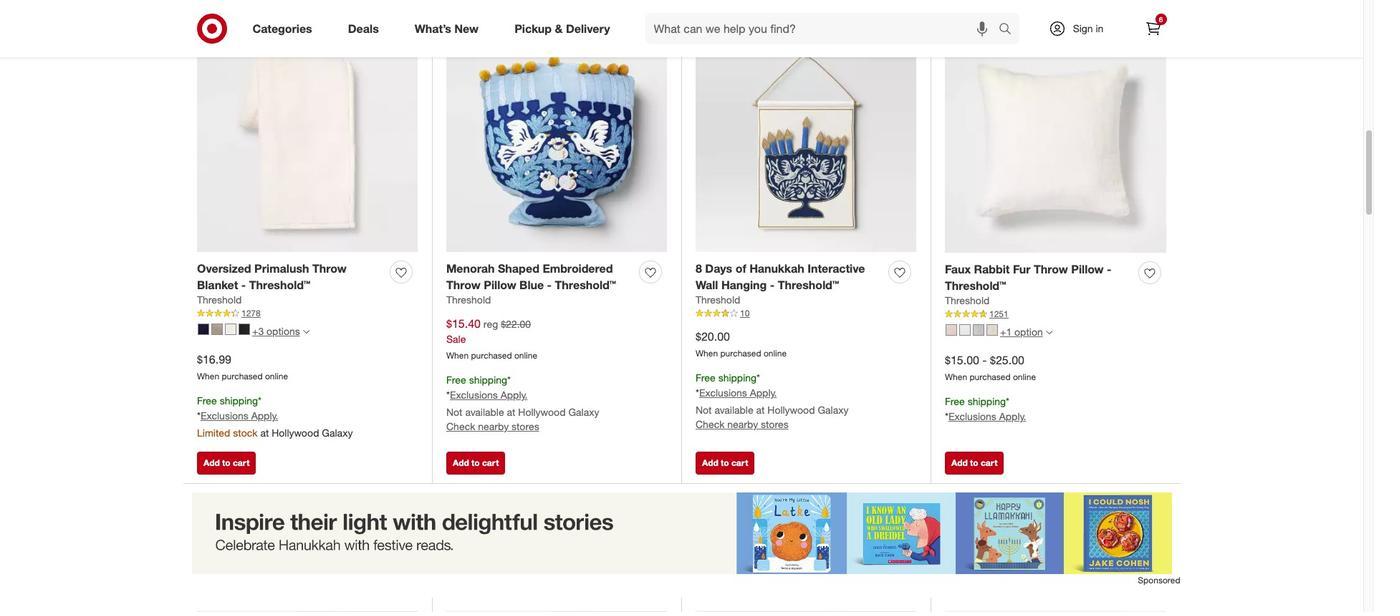 Task type: locate. For each thing, give the bounding box(es) containing it.
add to cart button
[[197, 452, 256, 475], [446, 452, 505, 475], [696, 452, 755, 475], [945, 452, 1004, 475]]

1 horizontal spatial at
[[507, 406, 515, 418]]

2 add from the left
[[453, 458, 469, 468]]

1 horizontal spatial not
[[696, 404, 712, 416]]

- inside "8 days of hanukkah interactive wall hanging - threshold™"
[[770, 278, 775, 292]]

0 horizontal spatial nearby
[[478, 421, 509, 433]]

threshold™ down embroidered
[[555, 278, 616, 292]]

free shipping * * exclusions apply. not available at hollywood galaxy check nearby stores down $20.00 when purchased online
[[696, 372, 849, 431]]

1 horizontal spatial check
[[696, 418, 725, 431]]

throw right fur
[[1034, 262, 1068, 276]]

- down hanukkah
[[770, 278, 775, 292]]

light taupe image
[[211, 324, 223, 335]]

apply. for -
[[999, 411, 1026, 423]]

1 horizontal spatial cream image
[[959, 325, 971, 336]]

1 horizontal spatial hollywood
[[518, 406, 566, 418]]

when down $15.00
[[945, 372, 967, 383]]

not
[[696, 404, 712, 416], [446, 406, 463, 418]]

threshold™
[[249, 278, 310, 292], [555, 278, 616, 292], [778, 278, 839, 292], [945, 278, 1006, 293]]

faux rabbit fur throw pillow - threshold™ image
[[945, 32, 1166, 253], [945, 32, 1166, 253]]

exclusions down $15.00 - $25.00 when purchased online
[[949, 411, 997, 423]]

free shipping * * exclusions apply. not available at hollywood galaxy check nearby stores for hanging
[[696, 372, 849, 431]]

check nearby stores button for wall
[[696, 418, 789, 432]]

1 horizontal spatial nearby
[[727, 418, 758, 431]]

1 cart from the left
[[233, 458, 250, 468]]

all colors + 1 more colors image
[[1046, 330, 1052, 336]]

2 add to cart from the left
[[453, 458, 499, 468]]

cart for $15.00 - $25.00
[[981, 458, 998, 468]]

4 add to cart button from the left
[[945, 452, 1004, 475]]

what's
[[415, 21, 451, 36]]

faux rabbit fur throw pillow - threshold™ link
[[945, 261, 1133, 294]]

check
[[696, 418, 725, 431], [446, 421, 475, 433]]

purchased inside $16.99 when purchased online
[[222, 371, 263, 382]]

free inside free shipping * * exclusions apply. limited stock at  hollywood galaxy
[[197, 395, 217, 407]]

add to cart for oversized primalush throw blanket - threshold™
[[203, 458, 250, 468]]

faux rabbit fur throw pillow - threshold™
[[945, 262, 1112, 293]]

free up limited
[[197, 395, 217, 407]]

throw down menorah
[[446, 278, 481, 292]]

shipping up stock
[[220, 395, 258, 407]]

1 horizontal spatial free shipping * * exclusions apply. not available at hollywood galaxy check nearby stores
[[696, 372, 849, 431]]

6
[[1159, 15, 1163, 24]]

when down "sale"
[[446, 351, 469, 361]]

1278 link
[[197, 308, 418, 320]]

free down $15.00
[[945, 396, 965, 408]]

add for menorah shaped embroidered throw pillow blue - threshold™
[[453, 458, 469, 468]]

shipping for faux rabbit fur throw pillow - threshold™
[[968, 396, 1006, 408]]

purchased down reg
[[471, 351, 512, 361]]

threshold link up blush icon
[[945, 294, 990, 308]]

stores for hanging
[[761, 418, 789, 431]]

threshold link
[[197, 293, 242, 308], [446, 293, 491, 308], [696, 293, 740, 308], [945, 294, 990, 308]]

1 horizontal spatial galaxy
[[569, 406, 599, 418]]

apply. up stock
[[251, 410, 278, 422]]

online
[[764, 349, 787, 359], [514, 351, 537, 361], [265, 371, 288, 382], [1013, 372, 1036, 383]]

0 horizontal spatial hollywood
[[272, 427, 319, 439]]

+3
[[252, 325, 264, 337]]

-
[[1107, 262, 1112, 276], [241, 278, 246, 292], [547, 278, 552, 292], [770, 278, 775, 292], [983, 353, 987, 367]]

delivery
[[566, 21, 610, 36]]

rabbit
[[974, 262, 1010, 276]]

online down $22.00
[[514, 351, 537, 361]]

gray image
[[239, 324, 250, 335], [973, 325, 984, 336]]

threshold™ inside menorah shaped embroidered throw pillow blue - threshold™
[[555, 278, 616, 292]]

exclusions
[[699, 387, 747, 399], [450, 389, 498, 401], [201, 410, 249, 422], [949, 411, 997, 423]]

shipping for oversized primalush throw blanket - threshold™
[[220, 395, 258, 407]]

cart
[[233, 458, 250, 468], [482, 458, 499, 468], [732, 458, 748, 468], [981, 458, 998, 468]]

shipping inside free shipping * * exclusions apply. limited stock at  hollywood galaxy
[[220, 395, 258, 407]]

3 add from the left
[[702, 458, 718, 468]]

throw inside menorah shaped embroidered throw pillow blue - threshold™
[[446, 278, 481, 292]]

free down $20.00
[[696, 372, 716, 384]]

exclusions up limited
[[201, 410, 249, 422]]

threshold down blanket
[[197, 294, 242, 306]]

0 horizontal spatial throw
[[312, 261, 347, 276]]

stores
[[761, 418, 789, 431], [512, 421, 539, 433]]

add to cart button for menorah shaped embroidered throw pillow blue - threshold™
[[446, 452, 505, 475]]

throw inside faux rabbit fur throw pillow - threshold™
[[1034, 262, 1068, 276]]

shipping down $15.00 - $25.00 when purchased online
[[968, 396, 1006, 408]]

1 horizontal spatial pillow
[[1071, 262, 1104, 276]]

pillow down shaped at the top
[[484, 278, 516, 292]]

free shipping * * exclusions apply. not available at hollywood galaxy check nearby stores
[[696, 372, 849, 431], [446, 374, 599, 433]]

threshold link for faux rabbit fur throw pillow - threshold™
[[945, 294, 990, 308]]

options
[[267, 325, 300, 337]]

cream image
[[225, 324, 236, 335], [959, 325, 971, 336]]

throw
[[312, 261, 347, 276], [1034, 262, 1068, 276], [446, 278, 481, 292]]

- right $15.00
[[983, 353, 987, 367]]

3 add to cart button from the left
[[696, 452, 755, 475]]

exclusions apply. link
[[699, 387, 777, 399], [450, 389, 528, 401], [201, 410, 278, 422], [949, 411, 1026, 423]]

1251
[[989, 309, 1009, 320]]

1 add to cart button from the left
[[197, 452, 256, 475]]

when down $16.99
[[197, 371, 219, 382]]

2 cart from the left
[[482, 458, 499, 468]]

free shipping * * exclusions apply. not available at hollywood galaxy check nearby stores down $15.40 reg $22.00 sale when purchased online
[[446, 374, 599, 433]]

0 horizontal spatial check nearby stores button
[[446, 420, 539, 434]]

add to cart button for 8 days of hanukkah interactive wall hanging - threshold™
[[696, 452, 755, 475]]

oversized primalush throw blanket - threshold™ image
[[197, 32, 418, 252], [197, 32, 418, 252]]

$20.00
[[696, 329, 730, 344]]

3 add to cart from the left
[[702, 458, 748, 468]]

- inside $15.00 - $25.00 when purchased online
[[983, 353, 987, 367]]

- right blue
[[547, 278, 552, 292]]

4 to from the left
[[970, 458, 978, 468]]

0 horizontal spatial galaxy
[[322, 427, 353, 439]]

apply. down $15.00 - $25.00 when purchased online
[[999, 411, 1026, 423]]

purchased down $20.00
[[720, 349, 761, 359]]

shipping inside "free shipping * * exclusions apply."
[[968, 396, 1006, 408]]

online up free shipping * * exclusions apply. limited stock at  hollywood galaxy
[[265, 371, 288, 382]]

menorah shaped embroidered throw pillow blue - threshold™ image
[[446, 32, 667, 252], [446, 32, 667, 252]]

0 horizontal spatial free shipping * * exclusions apply. not available at hollywood galaxy check nearby stores
[[446, 374, 599, 433]]

threshold down wall
[[696, 294, 740, 306]]

check nearby stores button
[[696, 418, 789, 432], [446, 420, 539, 434]]

0 horizontal spatial available
[[465, 406, 504, 418]]

threshold up $15.40
[[446, 294, 491, 306]]

pillow
[[1071, 262, 1104, 276], [484, 278, 516, 292]]

throw right 'primalush'
[[312, 261, 347, 276]]

threshold™ inside "8 days of hanukkah interactive wall hanging - threshold™"
[[778, 278, 839, 292]]

gray image left +3 at bottom left
[[239, 324, 250, 335]]

check for menorah shaped embroidered throw pillow blue - threshold™
[[446, 421, 475, 433]]

cart for $16.99
[[233, 458, 250, 468]]

nearby for wall
[[727, 418, 758, 431]]

3 to from the left
[[721, 458, 729, 468]]

exclusions apply. link down $15.40 reg $22.00 sale when purchased online
[[450, 389, 528, 401]]

* down $15.00
[[945, 411, 949, 423]]

add
[[203, 458, 220, 468], [453, 458, 469, 468], [702, 458, 718, 468], [952, 458, 968, 468]]

0 horizontal spatial not
[[446, 406, 463, 418]]

online down $25.00
[[1013, 372, 1036, 383]]

0 horizontal spatial stores
[[512, 421, 539, 433]]

check nearby stores button for blue
[[446, 420, 539, 434]]

shipping
[[718, 372, 757, 384], [469, 374, 507, 386], [220, 395, 258, 407], [968, 396, 1006, 408]]

* down "sale"
[[446, 389, 450, 401]]

2 horizontal spatial throw
[[1034, 262, 1068, 276]]

apply. inside "free shipping * * exclusions apply."
[[999, 411, 1026, 423]]

neutral image
[[987, 325, 998, 336]]

to for oversized primalush throw blanket - threshold™
[[222, 458, 230, 468]]

when down $20.00
[[696, 349, 718, 359]]

available for blue
[[465, 406, 504, 418]]

1 horizontal spatial available
[[715, 404, 754, 416]]

hollywood inside free shipping * * exclusions apply. limited stock at  hollywood galaxy
[[272, 427, 319, 439]]

exclusions inside free shipping * * exclusions apply. limited stock at  hollywood galaxy
[[201, 410, 249, 422]]

when inside $20.00 when purchased online
[[696, 349, 718, 359]]

1 vertical spatial pillow
[[484, 278, 516, 292]]

purchased
[[720, 349, 761, 359], [471, 351, 512, 361], [222, 371, 263, 382], [970, 372, 1011, 383]]

0 horizontal spatial cream image
[[225, 324, 236, 335]]

purchased down $16.99
[[222, 371, 263, 382]]

threshold™ down rabbit
[[945, 278, 1006, 293]]

8 days of hanukkah interactive wall hanging - threshold™ image
[[696, 32, 916, 252], [696, 32, 916, 252]]

online inside $15.00 - $25.00 when purchased online
[[1013, 372, 1036, 383]]

free inside "free shipping * * exclusions apply."
[[945, 396, 965, 408]]

exclusions apply. link down $20.00 when purchased online
[[699, 387, 777, 399]]

primalush
[[254, 261, 309, 276]]

4 add from the left
[[952, 458, 968, 468]]

oversized primalush throw blanket - threshold™ link
[[197, 261, 384, 293]]

free down "sale"
[[446, 374, 466, 386]]

of
[[736, 261, 746, 276]]

free for menorah shaped embroidered throw pillow blue - threshold™
[[446, 374, 466, 386]]

10 link
[[696, 308, 916, 320]]

3 cart from the left
[[732, 458, 748, 468]]

threshold link down wall
[[696, 293, 740, 308]]

1 to from the left
[[222, 458, 230, 468]]

2 to from the left
[[472, 458, 480, 468]]

* down $16.99 when purchased online
[[258, 395, 262, 407]]

+1 option
[[1000, 326, 1043, 338]]

free shipping * * exclusions apply. not available at hollywood galaxy check nearby stores for -
[[446, 374, 599, 433]]

- down oversized
[[241, 278, 246, 292]]

shipping down $20.00 when purchased online
[[718, 372, 757, 384]]

8
[[696, 261, 702, 276]]

online down 10 link
[[764, 349, 787, 359]]

to
[[222, 458, 230, 468], [472, 458, 480, 468], [721, 458, 729, 468], [970, 458, 978, 468]]

threshold link for menorah shaped embroidered throw pillow blue - threshold™
[[446, 293, 491, 308]]

apply.
[[750, 387, 777, 399], [501, 389, 528, 401], [251, 410, 278, 422], [999, 411, 1026, 423]]

cream image inside +3 options dropdown button
[[225, 324, 236, 335]]

2 horizontal spatial galaxy
[[818, 404, 849, 416]]

dark blue image
[[198, 324, 209, 335]]

nearby
[[727, 418, 758, 431], [478, 421, 509, 433]]

to for 8 days of hanukkah interactive wall hanging - threshold™
[[721, 458, 729, 468]]

2 horizontal spatial at
[[756, 404, 765, 416]]

0 horizontal spatial at
[[260, 427, 269, 439]]

apply. down $20.00 when purchased online
[[750, 387, 777, 399]]

0 horizontal spatial pillow
[[484, 278, 516, 292]]

0 horizontal spatial check
[[446, 421, 475, 433]]

pillow up 1251 link
[[1071, 262, 1104, 276]]

what's new
[[415, 21, 479, 36]]

threshold link down blanket
[[197, 293, 242, 308]]

threshold for 8 days of hanukkah interactive wall hanging - threshold™
[[696, 294, 740, 306]]

threshold for oversized primalush throw blanket - threshold™
[[197, 294, 242, 306]]

option
[[1015, 326, 1043, 338]]

shipping down $15.40 reg $22.00 sale when purchased online
[[469, 374, 507, 386]]

$22.00
[[501, 318, 531, 331]]

&
[[555, 21, 563, 36]]

exclusions apply. link up stock
[[201, 410, 278, 422]]

pillow inside faux rabbit fur throw pillow - threshold™
[[1071, 262, 1104, 276]]

threshold link up $15.40
[[446, 293, 491, 308]]

exclusions down "sale"
[[450, 389, 498, 401]]

threshold for menorah shaped embroidered throw pillow blue - threshold™
[[446, 294, 491, 306]]

- inside faux rabbit fur throw pillow - threshold™
[[1107, 262, 1112, 276]]

galaxy
[[818, 404, 849, 416], [569, 406, 599, 418], [322, 427, 353, 439]]

* down $15.40 reg $22.00 sale when purchased online
[[507, 374, 511, 386]]

1 horizontal spatial throw
[[446, 278, 481, 292]]

when
[[696, 349, 718, 359], [446, 351, 469, 361], [197, 371, 219, 382], [945, 372, 967, 383]]

0 vertical spatial pillow
[[1071, 262, 1104, 276]]

free for oversized primalush throw blanket - threshold™
[[197, 395, 217, 407]]

0 horizontal spatial gray image
[[239, 324, 250, 335]]

what's new link
[[402, 13, 497, 44]]

free
[[696, 372, 716, 384], [446, 374, 466, 386], [197, 395, 217, 407], [945, 396, 965, 408]]

cream image right blush icon
[[959, 325, 971, 336]]

$15.00
[[945, 353, 979, 367]]

1 horizontal spatial check nearby stores button
[[696, 418, 789, 432]]

add to cart
[[203, 458, 250, 468], [453, 458, 499, 468], [702, 458, 748, 468], [952, 458, 998, 468]]

when inside $15.40 reg $22.00 sale when purchased online
[[446, 351, 469, 361]]

1 add to cart from the left
[[203, 458, 250, 468]]

1 horizontal spatial stores
[[761, 418, 789, 431]]

embroidered
[[543, 261, 613, 276]]

pillow for blue
[[484, 278, 516, 292]]

gray image left "neutral" icon
[[973, 325, 984, 336]]

threshold down faux on the top right of the page
[[945, 295, 990, 307]]

$16.99
[[197, 352, 231, 367]]

add to cart button for faux rabbit fur throw pillow - threshold™
[[945, 452, 1004, 475]]

in
[[1096, 22, 1104, 34]]

4 add to cart from the left
[[952, 458, 998, 468]]

exclusions down $20.00 when purchased online
[[699, 387, 747, 399]]

exclusions inside "free shipping * * exclusions apply."
[[949, 411, 997, 423]]

- up 1251 link
[[1107, 262, 1112, 276]]

exclusions for 8 days of hanukkah interactive wall hanging - threshold™
[[699, 387, 747, 399]]

add for oversized primalush throw blanket - threshold™
[[203, 458, 220, 468]]

available
[[715, 404, 754, 416], [465, 406, 504, 418]]

exclusions for oversized primalush throw blanket - threshold™
[[201, 410, 249, 422]]

not for 8 days of hanukkah interactive wall hanging - threshold™
[[696, 404, 712, 416]]

cream image right light taupe image
[[225, 324, 236, 335]]

apply. down $15.40 reg $22.00 sale when purchased online
[[501, 389, 528, 401]]

2 add to cart button from the left
[[446, 452, 505, 475]]

new
[[455, 21, 479, 36]]

hollywood for -
[[768, 404, 815, 416]]

1 horizontal spatial gray image
[[973, 325, 984, 336]]

at
[[756, 404, 765, 416], [507, 406, 515, 418], [260, 427, 269, 439]]

pillow inside menorah shaped embroidered throw pillow blue - threshold™
[[484, 278, 516, 292]]

sign in
[[1073, 22, 1104, 34]]

add for 8 days of hanukkah interactive wall hanging - threshold™
[[702, 458, 718, 468]]

4 cart from the left
[[981, 458, 998, 468]]

sign in link
[[1036, 13, 1126, 44]]

threshold™ up 10 link
[[778, 278, 839, 292]]

apply. inside free shipping * * exclusions apply. limited stock at  hollywood galaxy
[[251, 410, 278, 422]]

+1
[[1000, 326, 1012, 338]]

menorah shaped embroidered throw pillow blue - threshold™
[[446, 261, 616, 292]]

purchased down $25.00
[[970, 372, 1011, 383]]

10
[[740, 308, 750, 319]]

pillow for -
[[1071, 262, 1104, 276]]

2 horizontal spatial hollywood
[[768, 404, 815, 416]]

*
[[757, 372, 760, 384], [507, 374, 511, 386], [696, 387, 699, 399], [446, 389, 450, 401], [258, 395, 262, 407], [1006, 396, 1010, 408], [197, 410, 201, 422], [945, 411, 949, 423]]

1 add from the left
[[203, 458, 220, 468]]

hollywood for threshold™
[[518, 406, 566, 418]]

apply. for threshold™
[[251, 410, 278, 422]]

wall
[[696, 278, 718, 292]]

purchased inside $20.00 when purchased online
[[720, 349, 761, 359]]

* down $20.00 when purchased online
[[757, 372, 760, 384]]

threshold
[[197, 294, 242, 306], [446, 294, 491, 306], [696, 294, 740, 306], [945, 295, 990, 307]]

check for 8 days of hanukkah interactive wall hanging - threshold™
[[696, 418, 725, 431]]

hollywood
[[768, 404, 815, 416], [518, 406, 566, 418], [272, 427, 319, 439]]

throw inside oversized primalush throw blanket - threshold™
[[312, 261, 347, 276]]

threshold™ down 'primalush'
[[249, 278, 310, 292]]

at inside free shipping * * exclusions apply. limited stock at  hollywood galaxy
[[260, 427, 269, 439]]



Task type: vqa. For each thing, say whether or not it's contained in the screenshot.
FAVORITE
no



Task type: describe. For each thing, give the bounding box(es) containing it.
$15.40
[[446, 317, 481, 331]]

all colors + 3 more colors element
[[303, 327, 309, 336]]

galaxy for threshold™
[[569, 406, 599, 418]]

shipping for menorah shaped embroidered throw pillow blue - threshold™
[[469, 374, 507, 386]]

free shipping * * exclusions apply.
[[945, 396, 1026, 423]]

purchased inside $15.00 - $25.00 when purchased online
[[970, 372, 1011, 383]]

threshold™ inside faux rabbit fur throw pillow - threshold™
[[945, 278, 1006, 293]]

$15.40 reg $22.00 sale when purchased online
[[446, 317, 537, 361]]

exclusions apply. link down $15.00 - $25.00 when purchased online
[[949, 411, 1026, 423]]

1251 link
[[945, 308, 1166, 321]]

8 days of hanukkah interactive wall hanging - threshold™ link
[[696, 261, 883, 293]]

exclusions apply. link for wall
[[699, 387, 777, 399]]

when inside $16.99 when purchased online
[[197, 371, 219, 382]]

blush image
[[946, 325, 957, 336]]

add to cart for menorah shaped embroidered throw pillow blue - threshold™
[[453, 458, 499, 468]]

at for hanging
[[756, 404, 765, 416]]

limited
[[197, 427, 230, 439]]

free shipping * * exclusions apply. limited stock at  hollywood galaxy
[[197, 395, 353, 439]]

$15.00 - $25.00 when purchased online
[[945, 353, 1036, 383]]

reg
[[484, 318, 498, 331]]

blue
[[520, 278, 544, 292]]

6 link
[[1137, 13, 1169, 44]]

8 days of hanukkah interactive wall hanging - threshold™
[[696, 261, 865, 292]]

- inside oversized primalush throw blanket - threshold™
[[241, 278, 246, 292]]

blanket
[[197, 278, 238, 292]]

faux
[[945, 262, 971, 276]]

hanukkah
[[750, 261, 804, 276]]

online inside $15.40 reg $22.00 sale when purchased online
[[514, 351, 537, 361]]

add for faux rabbit fur throw pillow - threshold™
[[952, 458, 968, 468]]

pickup & delivery link
[[502, 13, 628, 44]]

apply. for wall
[[750, 387, 777, 399]]

pickup
[[515, 21, 552, 36]]

$20.00 when purchased online
[[696, 329, 787, 359]]

oversized primalush throw blanket - threshold™
[[197, 261, 347, 292]]

$25.00
[[990, 353, 1025, 367]]

shipping for 8 days of hanukkah interactive wall hanging - threshold™
[[718, 372, 757, 384]]

search button
[[992, 13, 1026, 47]]

1278
[[241, 308, 261, 319]]

shaped
[[498, 261, 540, 276]]

exclusions apply. link for blue
[[450, 389, 528, 401]]

all colors + 1 more colors element
[[1046, 328, 1052, 336]]

galaxy for -
[[818, 404, 849, 416]]

interactive
[[808, 261, 865, 276]]

+3 options button
[[191, 320, 316, 343]]

threshold link for oversized primalush throw blanket - threshold™
[[197, 293, 242, 308]]

throw for faux rabbit fur throw pillow - threshold™
[[1034, 262, 1068, 276]]

threshold for faux rabbit fur throw pillow - threshold™
[[945, 295, 990, 307]]

threshold™ inside oversized primalush throw blanket - threshold™
[[249, 278, 310, 292]]

cart for $20.00
[[732, 458, 748, 468]]

stores for -
[[512, 421, 539, 433]]

apply. for blue
[[501, 389, 528, 401]]

to for menorah shaped embroidered throw pillow blue - threshold™
[[472, 458, 480, 468]]

sale
[[446, 333, 466, 346]]

- inside menorah shaped embroidered throw pillow blue - threshold™
[[547, 278, 552, 292]]

nearby for blue
[[478, 421, 509, 433]]

categories
[[253, 21, 312, 36]]

sponsored
[[1138, 575, 1180, 586]]

menorah
[[446, 261, 495, 276]]

oversized
[[197, 261, 251, 276]]

deals
[[348, 21, 379, 36]]

$16.99 when purchased online
[[197, 352, 288, 382]]

days
[[705, 261, 732, 276]]

free for faux rabbit fur throw pillow - threshold™
[[945, 396, 965, 408]]

pickup & delivery
[[515, 21, 610, 36]]

at for -
[[507, 406, 515, 418]]

stock
[[233, 427, 258, 439]]

* down $15.00 - $25.00 when purchased online
[[1006, 396, 1010, 408]]

deals link
[[336, 13, 397, 44]]

to for faux rabbit fur throw pillow - threshold™
[[970, 458, 978, 468]]

when inside $15.00 - $25.00 when purchased online
[[945, 372, 967, 383]]

exclusions for faux rabbit fur throw pillow - threshold™
[[949, 411, 997, 423]]

hanging
[[721, 278, 767, 292]]

galaxy inside free shipping * * exclusions apply. limited stock at  hollywood galaxy
[[322, 427, 353, 439]]

categories link
[[240, 13, 330, 44]]

online inside $20.00 when purchased online
[[764, 349, 787, 359]]

exclusions for menorah shaped embroidered throw pillow blue - threshold™
[[450, 389, 498, 401]]

+3 options
[[252, 325, 300, 337]]

available for wall
[[715, 404, 754, 416]]

search
[[992, 23, 1026, 37]]

add to cart button for oversized primalush throw blanket - threshold™
[[197, 452, 256, 475]]

not for menorah shaped embroidered throw pillow blue - threshold™
[[446, 406, 463, 418]]

add to cart for 8 days of hanukkah interactive wall hanging - threshold™
[[702, 458, 748, 468]]

* down $20.00
[[696, 387, 699, 399]]

threshold link for 8 days of hanukkah interactive wall hanging - threshold™
[[696, 293, 740, 308]]

online inside $16.99 when purchased online
[[265, 371, 288, 382]]

exclusions apply. link for threshold™
[[201, 410, 278, 422]]

purchased inside $15.40 reg $22.00 sale when purchased online
[[471, 351, 512, 361]]

* up limited
[[197, 410, 201, 422]]

all colors + 3 more colors image
[[303, 329, 309, 335]]

menorah shaped embroidered throw pillow blue - threshold™ link
[[446, 261, 633, 293]]

sign
[[1073, 22, 1093, 34]]

free for 8 days of hanukkah interactive wall hanging - threshold™
[[696, 372, 716, 384]]

What can we help you find? suggestions appear below search field
[[645, 13, 1002, 44]]

advertisement region
[[183, 493, 1180, 574]]

throw for menorah shaped embroidered throw pillow blue - threshold™
[[446, 278, 481, 292]]

fur
[[1013, 262, 1031, 276]]

add to cart for faux rabbit fur throw pillow - threshold™
[[952, 458, 998, 468]]

+1 option button
[[939, 321, 1059, 344]]



